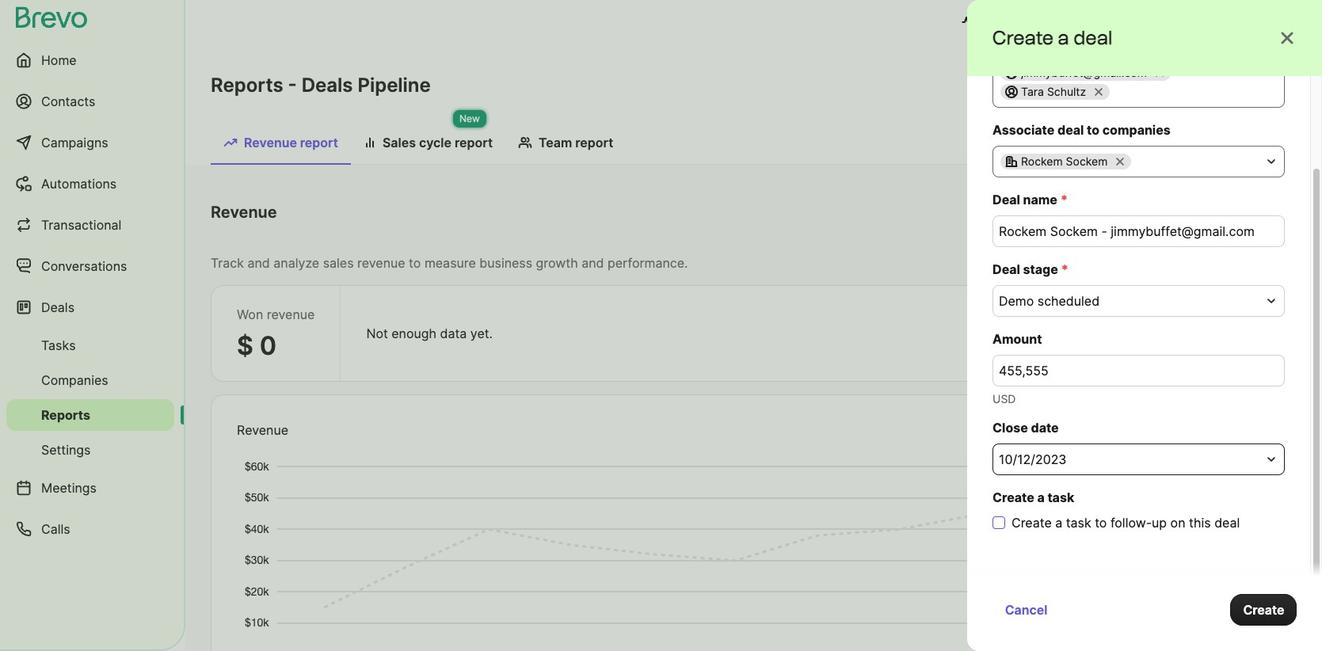 Task type: locate. For each thing, give the bounding box(es) containing it.
0 horizontal spatial report
[[300, 135, 338, 151]]

tasks link
[[6, 330, 174, 361]]

sales
[[323, 255, 354, 271]]

deal name *
[[993, 192, 1068, 208]]

0 horizontal spatial and
[[248, 255, 270, 271]]

0 vertical spatial revenue
[[357, 255, 406, 271]]

None text field
[[993, 355, 1286, 387]]

revenue up 0
[[267, 307, 315, 323]]

1 vertical spatial to
[[409, 255, 421, 271]]

automations
[[41, 176, 117, 192]]

report
[[300, 135, 338, 151], [455, 135, 493, 151], [576, 135, 614, 151]]

0 vertical spatial revenue
[[244, 135, 297, 151]]

plan
[[1049, 14, 1076, 30]]

a up jimmybuffet@gmail.com
[[1059, 26, 1070, 49]]

1 horizontal spatial report
[[455, 135, 493, 151]]

-
[[288, 74, 297, 97], [1126, 211, 1131, 227]]

0 horizontal spatial deals
[[41, 300, 75, 315]]

revenue right sales
[[357, 255, 406, 271]]

date
[[1032, 420, 1059, 436]]

task down 10/12/2023
[[1048, 490, 1075, 506]]

settings
[[41, 442, 91, 458]]

1 vertical spatial revenue
[[211, 203, 277, 222]]

None text field
[[993, 216, 1286, 247]]

2 vertical spatial a
[[1056, 515, 1063, 531]]

report right team
[[576, 135, 614, 151]]

deal
[[1074, 26, 1113, 49], [1058, 122, 1085, 138], [1232, 429, 1258, 445], [1215, 515, 1241, 531]]

meetings link
[[6, 469, 174, 507]]

deals up 'tasks'
[[41, 300, 75, 315]]

1 vertical spatial enough
[[1060, 429, 1105, 445]]

1 vertical spatial deals
[[41, 300, 75, 315]]

0 vertical spatial reports
[[211, 74, 283, 97]]

data right 'date'
[[1109, 429, 1135, 445]]

to
[[1088, 122, 1100, 138], [409, 255, 421, 271], [1096, 515, 1108, 531]]

track and analyze sales revenue to measure business growth and performance.
[[211, 255, 688, 271]]

and for track
[[248, 255, 270, 271]]

0 horizontal spatial revenue
[[267, 307, 315, 323]]

0 vertical spatial not
[[367, 326, 388, 342]]

data down measure
[[440, 326, 467, 342]]

enough
[[392, 326, 437, 342], [1060, 429, 1105, 445]]

enough right 'date'
[[1060, 429, 1105, 445]]

not enough data yet. up 10/12/2023
[[1035, 429, 1161, 445]]

2 deal from the top
[[993, 262, 1021, 277]]

and left plan
[[1023, 14, 1046, 30]]

settings link
[[6, 434, 174, 466]]

0 horizontal spatial -
[[288, 74, 297, 97]]

1 vertical spatial *
[[1062, 262, 1069, 277]]

create for create a task
[[993, 490, 1035, 506]]

0 vertical spatial *
[[1061, 192, 1068, 208]]

deal up date range
[[993, 192, 1021, 208]]

reports up revenue report link
[[211, 74, 283, 97]]

usage and plan
[[981, 14, 1076, 30]]

1 deal from the top
[[993, 192, 1021, 208]]

create deal button
[[1174, 421, 1271, 453]]

12/19/2022
[[1057, 211, 1124, 227]]

1 vertical spatial a
[[1038, 490, 1045, 506]]

0 horizontal spatial data
[[440, 326, 467, 342]]

0 horizontal spatial not enough data yet.
[[367, 326, 493, 342]]

1 vertical spatial task
[[1067, 515, 1092, 531]]

conversations link
[[6, 247, 174, 285]]

deals
[[302, 74, 353, 97], [41, 300, 75, 315]]

growth
[[536, 255, 578, 271]]

companies link
[[6, 365, 174, 396]]

and right the track
[[248, 255, 270, 271]]

track
[[211, 255, 244, 271]]

1 vertical spatial not enough data yet.
[[1035, 429, 1161, 445]]

1 horizontal spatial reports
[[211, 74, 283, 97]]

name
[[1024, 192, 1058, 208]]

create inside button
[[1187, 429, 1229, 445]]

not enough data yet. down track and analyze sales revenue to measure business growth and performance.
[[367, 326, 493, 342]]

companies
[[1103, 122, 1171, 138]]

task down create a task
[[1067, 515, 1092, 531]]

deal
[[993, 192, 1021, 208], [993, 262, 1021, 277]]

* right name
[[1061, 192, 1068, 208]]

task
[[1048, 490, 1075, 506], [1067, 515, 1092, 531]]

1 horizontal spatial enough
[[1060, 429, 1105, 445]]

campaigns
[[41, 135, 108, 151]]

revenue for not enough data yet.
[[237, 422, 289, 438]]

to left the follow-
[[1096, 515, 1108, 531]]

not
[[367, 326, 388, 342], [1035, 429, 1056, 445]]

cancel
[[1006, 602, 1048, 618]]

reports
[[211, 74, 283, 97], [41, 407, 90, 423]]

business
[[480, 255, 533, 271]]

* for deal stage *
[[1062, 262, 1069, 277]]

2 vertical spatial revenue
[[237, 422, 289, 438]]

yet. down business
[[471, 326, 493, 342]]

create
[[993, 26, 1054, 49], [1187, 429, 1229, 445], [993, 490, 1035, 506], [1012, 515, 1052, 531], [1244, 602, 1285, 618]]

associate deal to companies
[[993, 122, 1171, 138]]

revenue
[[357, 255, 406, 271], [267, 307, 315, 323]]

task for create a task
[[1048, 490, 1075, 506]]

create a task to follow-up on this deal
[[1012, 515, 1241, 531]]

and
[[1023, 14, 1046, 30], [248, 255, 270, 271], [582, 255, 604, 271]]

transactional
[[41, 217, 122, 233]]

* right stage
[[1062, 262, 1069, 277]]

1 vertical spatial yet.
[[1139, 429, 1161, 445]]

tab list containing revenue report
[[211, 127, 1298, 165]]

1 vertical spatial data
[[1109, 429, 1135, 445]]

- for deals
[[288, 74, 297, 97]]

1 horizontal spatial -
[[1126, 211, 1131, 227]]

won revenue $ 0
[[237, 307, 315, 361]]

sockem
[[1067, 155, 1108, 168]]

3 report from the left
[[576, 135, 614, 151]]

1 vertical spatial revenue
[[267, 307, 315, 323]]

on
[[1171, 515, 1186, 531]]

enough down track and analyze sales revenue to measure business growth and performance.
[[392, 326, 437, 342]]

1 vertical spatial reports
[[41, 407, 90, 423]]

a for create a task
[[1038, 490, 1045, 506]]

1 vertical spatial deal
[[993, 262, 1021, 277]]

tasks
[[41, 338, 76, 354]]

0 vertical spatial a
[[1059, 26, 1070, 49]]

- right the 12/19/2022
[[1126, 211, 1131, 227]]

none text field inside create a deal dialog
[[993, 216, 1286, 247]]

this
[[1190, 515, 1212, 531]]

tab list
[[211, 127, 1298, 165]]

0 vertical spatial task
[[1048, 490, 1075, 506]]

companies
[[41, 373, 108, 388]]

up
[[1153, 515, 1168, 531]]

*
[[1061, 192, 1068, 208], [1062, 262, 1069, 277]]

10/12/2023
[[999, 452, 1067, 468]]

demo scheduled button
[[993, 285, 1286, 317]]

a down 10/12/2023
[[1038, 490, 1045, 506]]

not enough data yet.
[[367, 326, 493, 342], [1035, 429, 1161, 445]]

1 report from the left
[[300, 135, 338, 151]]

data
[[440, 326, 467, 342], [1109, 429, 1135, 445]]

0 vertical spatial deal
[[993, 192, 1021, 208]]

and for usage
[[1023, 14, 1046, 30]]

revenue
[[244, 135, 297, 151], [211, 203, 277, 222], [237, 422, 289, 438]]

to up sockem
[[1088, 122, 1100, 138]]

close
[[993, 420, 1029, 436]]

0 horizontal spatial yet.
[[471, 326, 493, 342]]

0
[[260, 331, 277, 361]]

deal for deal name
[[993, 192, 1021, 208]]

contacts
[[41, 94, 95, 109]]

2 horizontal spatial and
[[1023, 14, 1046, 30]]

revenue inside won revenue $ 0
[[267, 307, 315, 323]]

follow-
[[1111, 515, 1153, 531]]

0 vertical spatial deals
[[302, 74, 353, 97]]

revenue report link
[[211, 127, 351, 165]]

1 horizontal spatial yet.
[[1139, 429, 1161, 445]]

0 vertical spatial enough
[[392, 326, 437, 342]]

reports up 'settings'
[[41, 407, 90, 423]]

calls
[[41, 522, 70, 537]]

2 report from the left
[[455, 135, 493, 151]]

1 horizontal spatial not enough data yet.
[[1035, 429, 1161, 445]]

yet.
[[471, 326, 493, 342], [1139, 429, 1161, 445]]

team report link
[[506, 127, 627, 163]]

to left measure
[[409, 255, 421, 271]]

$
[[237, 331, 253, 361]]

0 horizontal spatial reports
[[41, 407, 90, 423]]

conversations
[[41, 258, 127, 274]]

deal up demo
[[993, 262, 1021, 277]]

2 horizontal spatial report
[[576, 135, 614, 151]]

report right cycle
[[455, 135, 493, 151]]

range
[[1003, 211, 1038, 227]]

transactional link
[[6, 206, 174, 244]]

create a deal dialog
[[968, 0, 1323, 652]]

and inside button
[[1023, 14, 1046, 30]]

yet. left create deal button
[[1139, 429, 1161, 445]]

1 vertical spatial -
[[1126, 211, 1131, 227]]

close date
[[993, 420, 1059, 436]]

report down the reports - deals pipeline
[[300, 135, 338, 151]]

- up revenue report
[[288, 74, 297, 97]]

1 horizontal spatial data
[[1109, 429, 1135, 445]]

0 vertical spatial -
[[288, 74, 297, 97]]

revenue inside revenue report link
[[244, 135, 297, 151]]

a down create a task
[[1056, 515, 1063, 531]]

deals left pipeline
[[302, 74, 353, 97]]

a for create a task to follow-up on this deal
[[1056, 515, 1063, 531]]

deals inside deals link
[[41, 300, 75, 315]]

sales
[[383, 135, 416, 151]]

1 vertical spatial not
[[1035, 429, 1056, 445]]

sales cycle report
[[383, 135, 493, 151]]

0 vertical spatial to
[[1088, 122, 1100, 138]]

and right growth on the top of page
[[582, 255, 604, 271]]



Task type: describe. For each thing, give the bounding box(es) containing it.
0 vertical spatial data
[[440, 326, 467, 342]]

0 vertical spatial not enough data yet.
[[367, 326, 493, 342]]

01/06/2023
[[1133, 211, 1203, 227]]

associate
[[993, 122, 1055, 138]]

amount
[[993, 331, 1043, 347]]

create for create deal
[[1187, 429, 1229, 445]]

deal inside button
[[1232, 429, 1258, 445]]

cycle
[[419, 135, 452, 151]]

contacts link
[[6, 82, 174, 120]]

automations link
[[6, 165, 174, 203]]

create a task
[[993, 490, 1075, 506]]

demo scheduled
[[999, 293, 1100, 309]]

home link
[[6, 41, 174, 79]]

schultz
[[1048, 85, 1087, 98]]

reports - deals pipeline
[[211, 74, 431, 97]]

none text field inside create a deal dialog
[[993, 355, 1286, 387]]

home
[[41, 52, 77, 68]]

revenue for date range
[[211, 203, 277, 222]]

create deal
[[1187, 429, 1258, 445]]

tara schultz
[[1022, 85, 1087, 98]]

scheduled
[[1038, 293, 1100, 309]]

create a deal
[[993, 26, 1113, 49]]

1 horizontal spatial and
[[582, 255, 604, 271]]

team
[[539, 135, 573, 151]]

report for revenue report
[[300, 135, 338, 151]]

1 horizontal spatial revenue
[[357, 255, 406, 271]]

rockem
[[1022, 155, 1063, 168]]

create button
[[1231, 594, 1298, 626]]

create inside button
[[1244, 602, 1285, 618]]

deal stage *
[[993, 262, 1069, 277]]

usage and plan button
[[949, 6, 1088, 38]]

pipeline
[[358, 74, 431, 97]]

reports for reports
[[41, 407, 90, 423]]

12/19/2022 - 01/06/2023
[[1057, 211, 1203, 227]]

meetings
[[41, 480, 97, 496]]

create for create a deal
[[993, 26, 1054, 49]]

task for create a task to follow-up on this deal
[[1067, 515, 1092, 531]]

revenue report
[[244, 135, 338, 151]]

cancel button
[[993, 594, 1061, 626]]

reports link
[[6, 399, 174, 431]]

10/12/2023 button
[[993, 444, 1286, 476]]

calls link
[[6, 510, 174, 548]]

analyze
[[274, 255, 320, 271]]

0 horizontal spatial not
[[367, 326, 388, 342]]

usage
[[981, 14, 1020, 30]]

deal for deal stage
[[993, 262, 1021, 277]]

usd
[[993, 392, 1016, 406]]

demo
[[999, 293, 1035, 309]]

0 horizontal spatial enough
[[392, 326, 437, 342]]

* for deal name *
[[1061, 192, 1068, 208]]

a for create a deal
[[1059, 26, 1070, 49]]

won
[[237, 307, 263, 323]]

1 horizontal spatial deals
[[302, 74, 353, 97]]

report for team report
[[576, 135, 614, 151]]

jimmybuffet@gmail.com
[[1022, 66, 1148, 79]]

team report
[[539, 135, 614, 151]]

1 horizontal spatial not
[[1035, 429, 1056, 445]]

sales cycle report link
[[351, 127, 506, 163]]

date range
[[971, 211, 1038, 227]]

tara
[[1022, 85, 1045, 98]]

campaigns link
[[6, 124, 174, 162]]

reports for reports - deals pipeline
[[211, 74, 283, 97]]

performance.
[[608, 255, 688, 271]]

date
[[971, 211, 1000, 227]]

measure
[[425, 255, 476, 271]]

2 vertical spatial to
[[1096, 515, 1108, 531]]

deals link
[[6, 289, 174, 327]]

create for create a task to follow-up on this deal
[[1012, 515, 1052, 531]]

0 vertical spatial yet.
[[471, 326, 493, 342]]

- for 01/06/2023
[[1126, 211, 1131, 227]]

stage
[[1024, 262, 1059, 277]]

rockem sockem
[[1022, 155, 1108, 168]]



Task type: vqa. For each thing, say whether or not it's contained in the screenshot.
'Create an automation' inside the YOUR AUTOMATIONS WILL APPEAR HERE. tab panel
no



